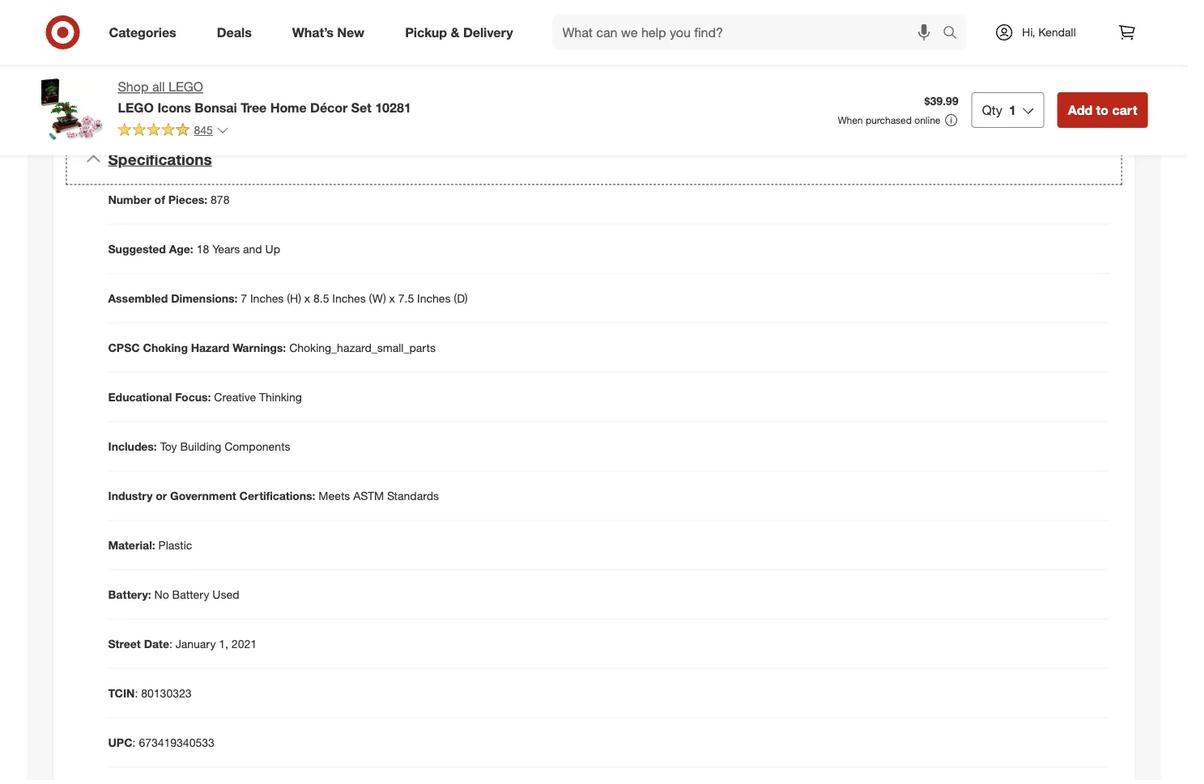 Task type: describe. For each thing, give the bounding box(es) containing it.
qty 1
[[982, 102, 1016, 118]]

pickup
[[405, 24, 447, 40]]

building
[[180, 440, 221, 454]]

2021
[[232, 637, 257, 651]]

upc
[[108, 736, 133, 750]]

2 from from the left
[[442, 65, 465, 80]]

creative
[[214, 390, 256, 404]]

1 inches from the left
[[250, 291, 284, 306]]

when purchased online
[[838, 114, 941, 126]]

produced
[[124, 82, 174, 96]]

components
[[225, 440, 290, 454]]

battery:
[[108, 588, 151, 602]]

educational focus: creative thinking
[[108, 390, 302, 404]]

tree inside shop all lego lego icons bonsai tree home décor set 10281
[[241, 100, 267, 115]]

suggested age: 18 years and up
[[108, 242, 280, 256]]

street
[[108, 637, 141, 651]]

gift
[[284, 27, 300, 41]]

choking
[[143, 341, 188, 355]]

material: plastic
[[108, 538, 192, 553]]

icons
[[157, 100, 191, 115]]

: for 673419340533
[[133, 736, 136, 750]]

no
[[154, 588, 169, 602]]

date
[[144, 637, 169, 651]]

great
[[254, 27, 281, 41]]

to
[[1096, 102, 1109, 118]]

7.5
[[398, 291, 414, 306]]

certifications:
[[239, 489, 316, 503]]

number of pieces: 878
[[108, 193, 230, 207]]

specifications
[[108, 150, 212, 168]]

of
[[154, 193, 165, 207]]

battery
[[172, 588, 209, 602]]

astm
[[353, 489, 384, 503]]

plastic,
[[532, 65, 568, 80]]

warnings:
[[233, 341, 286, 355]]

pickup & delivery
[[405, 24, 513, 40]]

bonsai inside shop all lego lego icons bonsai tree home décor set 10281
[[195, 100, 237, 115]]

1 x from the left
[[304, 291, 310, 306]]

uses
[[294, 65, 318, 80]]

includes:
[[108, 440, 157, 454]]

used
[[212, 588, 239, 602]]

shop all lego lego icons bonsai tree home décor set 10281
[[118, 79, 411, 115]]

dimensions:
[[171, 291, 238, 306]]

standards
[[387, 489, 439, 503]]

mother's
[[197, 43, 242, 57]]

online
[[915, 114, 941, 126]]

673419340533
[[139, 736, 215, 750]]

what's
[[292, 24, 334, 40]]

for
[[303, 27, 317, 41]]

new
[[337, 24, 365, 40]]

elements
[[360, 65, 407, 80]]

search button
[[936, 15, 975, 53]]

using
[[177, 82, 204, 96]]

shop
[[118, 79, 149, 95]]

what's new
[[292, 24, 365, 40]]

image of lego icons bonsai tree home décor set 10281 image
[[40, 78, 105, 143]]

birthdays,
[[523, 27, 573, 41]]

1 vertical spatial and
[[243, 242, 262, 256]]

choking_hazard_small_parts
[[289, 341, 436, 355]]

3 inches from the left
[[417, 291, 451, 306]]

sourced
[[267, 82, 309, 96]]

toy
[[160, 440, 177, 454]]

2 inches from the left
[[332, 291, 366, 306]]

the bonsai tree makes a great gift for any occasion, including valentine's day, birthdays, anniversaries, mother's day, and father's day
[[124, 27, 573, 57]]

bonsai inside the bonsai tree makes a great gift for any occasion, including valentine's day, birthdays, anniversaries, mother's day, and father's day
[[147, 27, 181, 41]]

tree inside the bonsai tree makes a great gift for any occasion, including valentine's day, birthdays, anniversaries, mother's day, and father's day
[[185, 27, 206, 41]]

(d)
[[454, 291, 468, 306]]

any
[[320, 27, 338, 41]]

7
[[241, 291, 247, 306]]

deals
[[217, 24, 252, 40]]

the
[[223, 65, 239, 80]]

1
[[1009, 102, 1016, 118]]

focus:
[[175, 390, 211, 404]]

collection
[[242, 65, 291, 80]]

hi, kendall
[[1022, 25, 1076, 39]]

up
[[265, 242, 280, 256]]

father's
[[291, 43, 332, 57]]

several
[[321, 65, 357, 80]]

specifications button
[[66, 134, 1122, 185]]

industry
[[108, 489, 153, 503]]

8.5
[[313, 291, 329, 306]]



Task type: locate. For each thing, give the bounding box(es) containing it.
1 horizontal spatial lego
[[168, 79, 203, 95]]

0 horizontal spatial inches
[[250, 291, 284, 306]]

inches right 8.5 on the left top of the page
[[332, 291, 366, 306]]

10281
[[375, 100, 411, 115]]

x left 7.5
[[389, 291, 395, 306]]

or
[[156, 489, 167, 503]]

educational
[[108, 390, 172, 404]]

0 vertical spatial :
[[169, 637, 172, 651]]

sustainably
[[207, 82, 264, 96]]

: for 80130323
[[135, 687, 138, 701]]

18
[[197, 242, 209, 256]]

makes
[[209, 27, 242, 41]]

(w)
[[369, 291, 386, 306]]

0 vertical spatial tree
[[185, 27, 206, 41]]

bonsai up 845
[[195, 100, 237, 115]]

age:
[[169, 242, 193, 256]]

and left up
[[243, 242, 262, 256]]

1 vertical spatial tree
[[241, 100, 267, 115]]

0 horizontal spatial lego
[[118, 100, 154, 115]]

décor
[[310, 100, 348, 115]]

1 vertical spatial day,
[[245, 43, 266, 57]]

1 horizontal spatial from
[[442, 65, 465, 80]]

inches right 7
[[250, 291, 284, 306]]

meets
[[319, 489, 350, 503]]

1 vertical spatial bonsai
[[195, 100, 237, 115]]

street date : january 1, 2021
[[108, 637, 257, 651]]

: left 'january'
[[169, 637, 172, 651]]

1 vertical spatial lego
[[118, 100, 154, 115]]

x
[[304, 291, 310, 306], [389, 291, 395, 306]]

0 horizontal spatial from
[[159, 65, 182, 80]]

0 vertical spatial and
[[269, 43, 288, 57]]

categories link
[[95, 15, 197, 50]]

lego down the 'shop'
[[118, 100, 154, 115]]

1 horizontal spatial bonsai
[[195, 100, 237, 115]]

lego
[[168, 79, 203, 95], [118, 100, 154, 115]]

bonsai up anniversaries,
[[147, 27, 181, 41]]

0 horizontal spatial tree
[[185, 27, 206, 41]]

from right made
[[442, 65, 465, 80]]

assembled
[[108, 291, 168, 306]]

0 vertical spatial bonsai
[[147, 27, 181, 41]]

x right (h)
[[304, 291, 310, 306]]

cpsc
[[108, 341, 140, 355]]

and down great
[[269, 43, 288, 57]]

and
[[269, 43, 288, 57], [243, 242, 262, 256]]

1,
[[219, 637, 228, 651]]

kendall
[[1039, 25, 1076, 39]]

lego up 'icons'
[[168, 79, 203, 95]]

inches left (d)
[[417, 291, 451, 306]]

valentine's
[[441, 27, 496, 41]]

suggested
[[108, 242, 166, 256]]

0 vertical spatial day,
[[499, 27, 520, 41]]

includes: toy building components
[[108, 440, 290, 454]]

plants
[[124, 65, 156, 80]]

occasion,
[[341, 27, 389, 41]]

tree down sustainably
[[241, 100, 267, 115]]

battery: no battery used
[[108, 588, 239, 602]]

from down anniversaries,
[[159, 65, 182, 80]]

industry or government certifications: meets astm standards
[[108, 489, 439, 503]]

and inside the bonsai tree makes a great gift for any occasion, including valentine's day, birthdays, anniversaries, mother's day, and father's day
[[269, 43, 288, 57]]

: left 80130323
[[135, 687, 138, 701]]

What can we help you find? suggestions appear below search field
[[553, 15, 947, 50]]

1 horizontal spatial x
[[389, 291, 395, 306]]

made
[[410, 65, 438, 80]]

categories
[[109, 24, 176, 40]]

assembled dimensions: 7 inches (h) x 8.5 inches (w) x 7.5 inches (d)
[[108, 291, 468, 306]]

material:
[[108, 538, 155, 553]]

plastic
[[158, 538, 192, 553]]

sugarcane
[[312, 82, 365, 96]]

based
[[498, 65, 529, 80]]

tcin : 80130323
[[108, 687, 192, 701]]

home
[[270, 100, 307, 115]]

&
[[451, 24, 460, 40]]

0 vertical spatial lego
[[168, 79, 203, 95]]

0 horizontal spatial and
[[243, 242, 262, 256]]

purchased
[[866, 114, 912, 126]]

add to cart button
[[1058, 92, 1148, 128]]

day, left birthdays,
[[499, 27, 520, 41]]

bonsai
[[147, 27, 181, 41], [195, 100, 237, 115]]

set
[[351, 100, 372, 115]]

years
[[212, 242, 240, 256]]

1 horizontal spatial and
[[269, 43, 288, 57]]

search
[[936, 26, 975, 42]]

(h)
[[287, 291, 301, 306]]

2 horizontal spatial inches
[[417, 291, 451, 306]]

0 horizontal spatial x
[[304, 291, 310, 306]]

1 horizontal spatial inches
[[332, 291, 366, 306]]

add to cart
[[1068, 102, 1138, 118]]

january
[[176, 637, 216, 651]]

2 x from the left
[[389, 291, 395, 306]]

:
[[169, 637, 172, 651], [135, 687, 138, 701], [133, 736, 136, 750]]

2 vertical spatial :
[[133, 736, 136, 750]]

day,
[[499, 27, 520, 41], [245, 43, 266, 57]]

plant-
[[468, 65, 498, 80]]

tree up mother's
[[185, 27, 206, 41]]

0 horizontal spatial bonsai
[[147, 27, 181, 41]]

what's new link
[[278, 15, 385, 50]]

845 link
[[118, 122, 229, 141]]

$39.99
[[925, 94, 959, 108]]

tree
[[185, 27, 206, 41], [241, 100, 267, 115]]

tcin
[[108, 687, 135, 701]]

all
[[152, 79, 165, 95]]

plants:
[[185, 65, 219, 80]]

80130323
[[141, 687, 192, 701]]

1 from from the left
[[159, 65, 182, 80]]

day, down 'a'
[[245, 43, 266, 57]]

including
[[393, 27, 438, 41]]

1 horizontal spatial day,
[[499, 27, 520, 41]]

thinking
[[259, 390, 302, 404]]

: left the 673419340533
[[133, 736, 136, 750]]

0 horizontal spatial day,
[[245, 43, 266, 57]]

1 horizontal spatial tree
[[241, 100, 267, 115]]

anniversaries,
[[124, 43, 194, 57]]

pickup & delivery link
[[391, 15, 533, 50]]

1 vertical spatial :
[[135, 687, 138, 701]]

number
[[108, 193, 151, 207]]

845
[[194, 123, 213, 137]]

pieces:
[[168, 193, 208, 207]]



Task type: vqa. For each thing, say whether or not it's contained in the screenshot.
What's New link
yes



